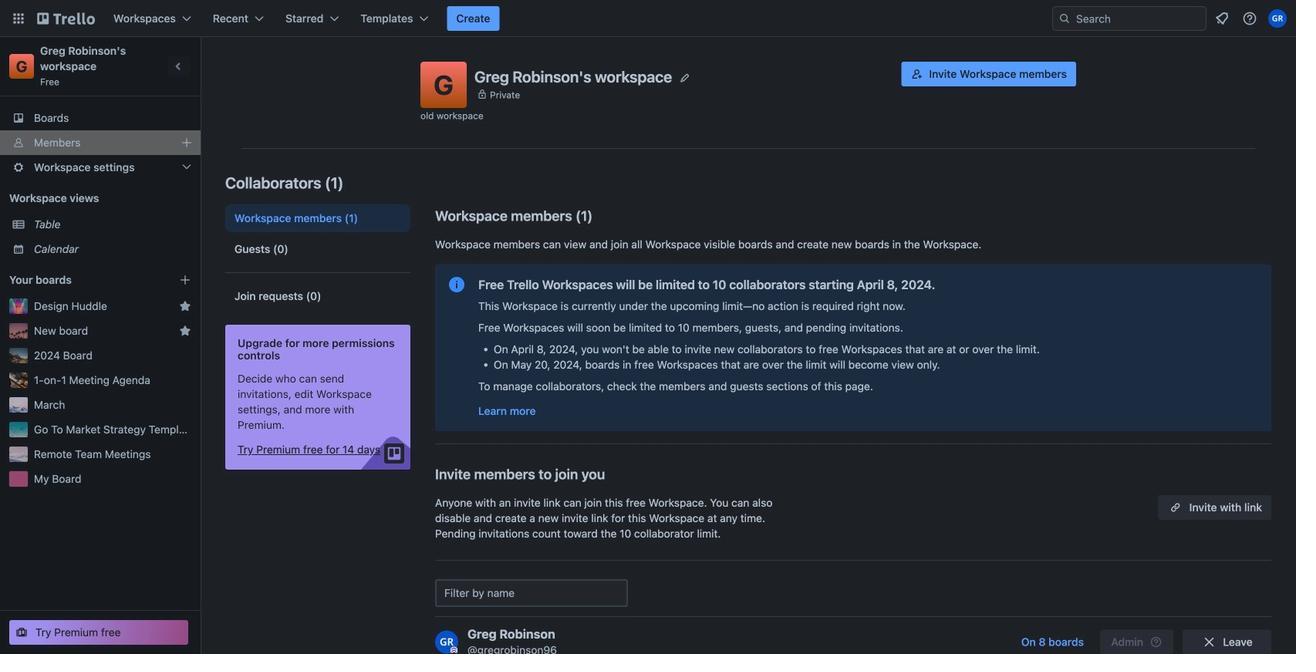 Task type: locate. For each thing, give the bounding box(es) containing it.
starred icon image
[[179, 300, 191, 313], [179, 325, 191, 337]]

1 horizontal spatial greg robinson (gregrobinson96) image
[[1269, 9, 1288, 28]]

2 starred icon image from the top
[[179, 325, 191, 337]]

0 vertical spatial greg robinson (gregrobinson96) image
[[1269, 9, 1288, 28]]

1 starred icon image from the top
[[179, 300, 191, 313]]

1 vertical spatial starred icon image
[[179, 325, 191, 337]]

your boards with 8 items element
[[9, 271, 156, 289]]

0 horizontal spatial greg robinson (gregrobinson96) image
[[435, 631, 459, 654]]

search image
[[1059, 12, 1071, 25]]

greg robinson (gregrobinson96) image
[[1269, 9, 1288, 28], [435, 631, 459, 654]]

0 vertical spatial starred icon image
[[179, 300, 191, 313]]



Task type: describe. For each thing, give the bounding box(es) containing it.
0 notifications image
[[1213, 9, 1232, 28]]

1 vertical spatial greg robinson (gregrobinson96) image
[[435, 631, 459, 654]]

workspace navigation collapse icon image
[[168, 56, 190, 77]]

greg robinson (gregrobinson96) image inside primary "element"
[[1269, 9, 1288, 28]]

Filter by name text field
[[435, 580, 628, 607]]

add board image
[[179, 274, 191, 286]]

open information menu image
[[1243, 11, 1258, 26]]

Search field
[[1071, 8, 1206, 29]]

back to home image
[[37, 6, 95, 31]]

primary element
[[0, 0, 1297, 37]]

this member is an admin of this workspace. image
[[451, 647, 458, 654]]



Task type: vqa. For each thing, say whether or not it's contained in the screenshot.
Color: purple, title: "Design Team" ELEMENT to the middle
no



